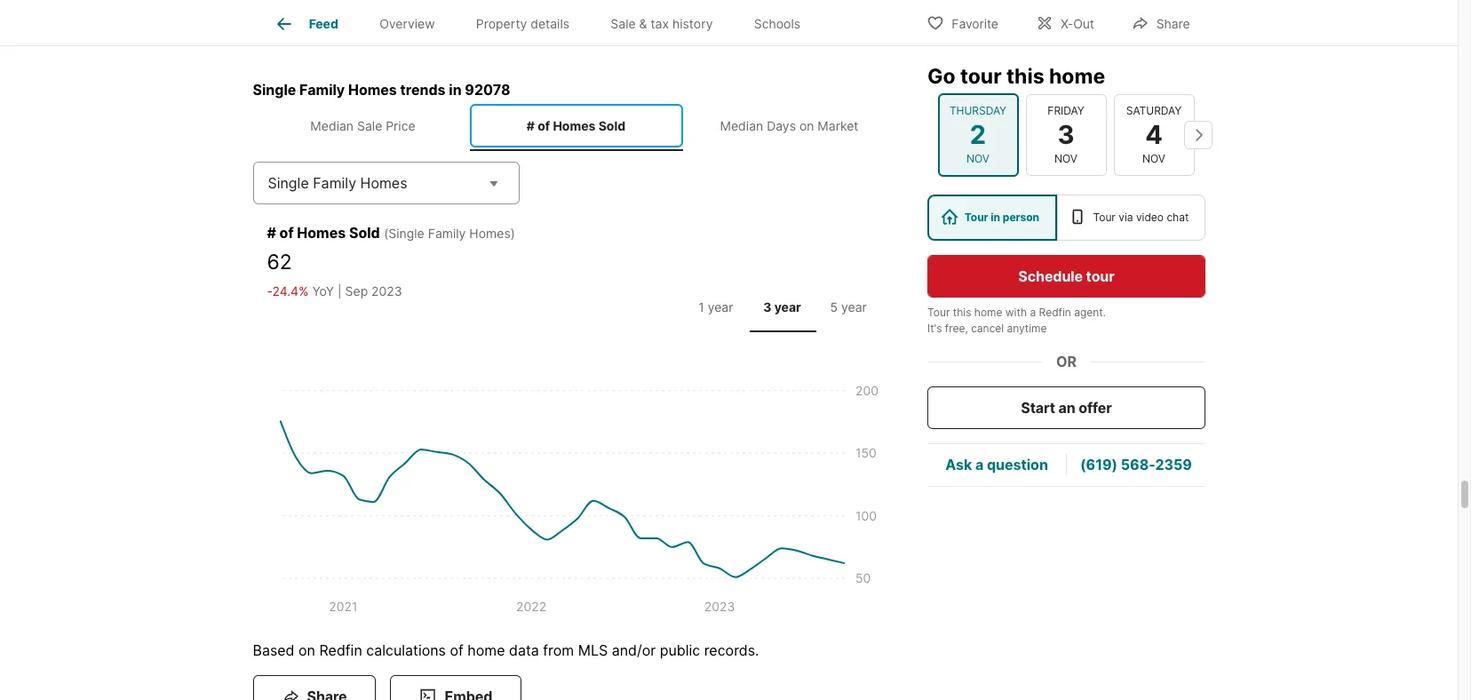 Task type: locate. For each thing, give the bounding box(es) containing it.
1 median from the left
[[310, 118, 354, 133]]

2 horizontal spatial nov
[[1143, 152, 1166, 165]]

records.
[[704, 642, 759, 659]]

x-out
[[1061, 16, 1095, 31]]

(619) 568-2359
[[1080, 456, 1192, 474]]

family up median sale price
[[300, 80, 345, 98]]

year for 5 year
[[842, 299, 867, 314]]

3
[[1058, 119, 1075, 150], [764, 299, 772, 314]]

1 horizontal spatial this
[[1006, 64, 1044, 89]]

0 vertical spatial #
[[527, 118, 535, 133]]

schedule
[[1018, 268, 1083, 285]]

0 horizontal spatial on
[[299, 642, 315, 659]]

year
[[708, 299, 734, 314], [775, 299, 802, 314], [842, 299, 867, 314]]

of for # of homes sold
[[538, 118, 550, 133]]

tour via video chat option
[[1057, 195, 1206, 241]]

in right "trends"
[[449, 80, 462, 98]]

home up cancel
[[974, 306, 1002, 319]]

1 vertical spatial on
[[299, 642, 315, 659]]

4
[[1146, 119, 1163, 150]]

homes)
[[470, 226, 515, 241]]

schedule tour button
[[927, 255, 1206, 298]]

list box
[[927, 195, 1206, 241]]

0 horizontal spatial nov
[[967, 152, 990, 165]]

0 horizontal spatial tour
[[960, 64, 1002, 89]]

tour
[[960, 64, 1002, 89], [1086, 268, 1115, 285]]

3 down friday
[[1058, 119, 1075, 150]]

1 vertical spatial #
[[267, 224, 276, 242]]

1 vertical spatial family
[[313, 174, 356, 192]]

schedule tour
[[1018, 268, 1115, 285]]

2 horizontal spatial tour
[[1093, 211, 1116, 224]]

3 inside 3 year tab
[[764, 299, 772, 314]]

0 horizontal spatial sale
[[357, 118, 382, 133]]

1 vertical spatial 3
[[764, 299, 772, 314]]

0 vertical spatial 3
[[1058, 119, 1075, 150]]

a right ask
[[975, 456, 984, 474]]

3 nov from the left
[[1143, 152, 1166, 165]]

year right 5 in the top right of the page
[[842, 299, 867, 314]]

of
[[538, 118, 550, 133], [280, 224, 294, 242], [450, 642, 464, 659]]

# inside # of homes sold (single family homes) 62
[[267, 224, 276, 242]]

family down median sale price tab
[[313, 174, 356, 192]]

0 horizontal spatial a
[[975, 456, 984, 474]]

tour inside schedule tour "button"
[[1086, 268, 1115, 285]]

agent.
[[1074, 306, 1106, 319]]

1 vertical spatial of
[[280, 224, 294, 242]]

0 vertical spatial on
[[800, 118, 814, 133]]

on right based
[[299, 642, 315, 659]]

home up friday
[[1049, 64, 1105, 89]]

this up thursday
[[1006, 64, 1044, 89]]

tour up thursday
[[960, 64, 1002, 89]]

single
[[253, 80, 296, 98], [268, 174, 309, 192]]

nov down friday
[[1055, 152, 1078, 165]]

market
[[818, 118, 859, 133]]

thursday
[[950, 104, 1007, 117]]

saturday 4 nov
[[1127, 104, 1182, 165]]

family inside # of homes sold (single family homes) 62
[[428, 226, 466, 241]]

1 horizontal spatial tour
[[964, 211, 988, 224]]

0 horizontal spatial sold
[[349, 224, 380, 242]]

1 horizontal spatial of
[[450, 642, 464, 659]]

favorite button
[[912, 4, 1014, 40]]

2 vertical spatial family
[[428, 226, 466, 241]]

tour left person
[[964, 211, 988, 224]]

1 year from the left
[[708, 299, 734, 314]]

1 vertical spatial this
[[953, 306, 971, 319]]

1 vertical spatial single
[[268, 174, 309, 192]]

1 nov from the left
[[967, 152, 990, 165]]

median left days
[[720, 118, 764, 133]]

saturday
[[1127, 104, 1182, 117]]

redfin
[[1039, 306, 1071, 319], [319, 642, 362, 659]]

0 vertical spatial this
[[1006, 64, 1044, 89]]

via
[[1119, 211, 1133, 224]]

friday 3 nov
[[1048, 104, 1085, 165]]

1 vertical spatial tour
[[1086, 268, 1115, 285]]

sale left the price
[[357, 118, 382, 133]]

go tour this home
[[927, 64, 1105, 89]]

nov
[[967, 152, 990, 165], [1055, 152, 1078, 165], [1143, 152, 1166, 165]]

overview
[[380, 16, 435, 31]]

on
[[800, 118, 814, 133], [299, 642, 315, 659]]

person
[[1003, 211, 1039, 224]]

5 year tab
[[816, 285, 882, 329]]

on right days
[[800, 118, 814, 133]]

1 horizontal spatial tour
[[1086, 268, 1115, 285]]

days
[[767, 118, 796, 133]]

x-out button
[[1021, 4, 1110, 40]]

sale left &
[[611, 16, 636, 31]]

0 horizontal spatial redfin
[[319, 642, 362, 659]]

nov inside thursday 2 nov
[[967, 152, 990, 165]]

single up 62
[[268, 174, 309, 192]]

(single
[[384, 226, 425, 241]]

1 horizontal spatial in
[[991, 211, 1000, 224]]

1 vertical spatial tab list
[[253, 100, 900, 151]]

tour
[[964, 211, 988, 224], [1093, 211, 1116, 224], [927, 306, 950, 319]]

nov inside friday 3 nov
[[1055, 152, 1078, 165]]

redfin inside tour this home with a redfin agent. it's free, cancel anytime
[[1039, 306, 1071, 319]]

a
[[1030, 306, 1036, 319], [975, 456, 984, 474]]

year for 3 year
[[775, 299, 802, 314]]

tab list containing feed
[[253, 0, 836, 45]]

this
[[1006, 64, 1044, 89], [953, 306, 971, 319]]

# of homes sold (single family homes) 62
[[267, 224, 515, 275]]

list box containing tour in person
[[927, 195, 1206, 241]]

feed link
[[273, 13, 339, 35]]

homes inside # of homes sold (single family homes) 62
[[297, 224, 346, 242]]

tour left via
[[1093, 211, 1116, 224]]

sold inside tab
[[599, 118, 626, 133]]

0 horizontal spatial year
[[708, 299, 734, 314]]

3 year from the left
[[842, 299, 867, 314]]

single down feed link
[[253, 80, 296, 98]]

1 horizontal spatial 3
[[1058, 119, 1075, 150]]

0 horizontal spatial of
[[280, 224, 294, 242]]

mls
[[578, 642, 608, 659]]

1 horizontal spatial home
[[974, 306, 1002, 319]]

1 horizontal spatial #
[[527, 118, 535, 133]]

0 vertical spatial a
[[1030, 306, 1036, 319]]

0 vertical spatial redfin
[[1039, 306, 1071, 319]]

share
[[1157, 16, 1190, 31]]

1 year tab
[[683, 285, 749, 329]]

redfin left calculations
[[319, 642, 362, 659]]

chat
[[1167, 211, 1189, 224]]

a right with
[[1030, 306, 1036, 319]]

x-
[[1061, 16, 1074, 31]]

median
[[310, 118, 354, 133], [720, 118, 764, 133]]

3 right 1 year
[[764, 299, 772, 314]]

0 horizontal spatial #
[[267, 224, 276, 242]]

tour inside tour this home with a redfin agent. it's free, cancel anytime
[[927, 306, 950, 319]]

in
[[449, 80, 462, 98], [991, 211, 1000, 224]]

median sale price tab
[[256, 104, 470, 148]]

this inside tour this home with a redfin agent. it's free, cancel anytime
[[953, 306, 971, 319]]

0 vertical spatial tab list
[[253, 0, 836, 45]]

home
[[1049, 64, 1105, 89], [974, 306, 1002, 319], [468, 642, 505, 659]]

question
[[987, 456, 1048, 474]]

median up single family homes
[[310, 118, 354, 133]]

1 horizontal spatial sold
[[599, 118, 626, 133]]

1 vertical spatial home
[[974, 306, 1002, 319]]

62
[[267, 250, 292, 275]]

year inside 5 year "tab"
[[842, 299, 867, 314]]

sold
[[599, 118, 626, 133], [349, 224, 380, 242]]

of inside # of homes sold (single family homes) 62
[[280, 224, 294, 242]]

5
[[831, 299, 838, 314]]

nov inside saturday 4 nov
[[1143, 152, 1166, 165]]

homes
[[348, 80, 397, 98], [553, 118, 596, 133], [360, 174, 408, 192], [297, 224, 346, 242]]

1 vertical spatial in
[[991, 211, 1000, 224]]

0 horizontal spatial tour
[[927, 306, 950, 319]]

property details tab
[[456, 3, 590, 45]]

0 vertical spatial of
[[538, 118, 550, 133]]

single for single family homes
[[268, 174, 309, 192]]

0 horizontal spatial this
[[953, 306, 971, 319]]

of inside tab
[[538, 118, 550, 133]]

2 year from the left
[[775, 299, 802, 314]]

0 vertical spatial family
[[300, 80, 345, 98]]

0 horizontal spatial in
[[449, 80, 462, 98]]

data
[[509, 642, 539, 659]]

tour up agent.
[[1086, 268, 1115, 285]]

year inside 3 year tab
[[775, 299, 802, 314]]

#
[[527, 118, 535, 133], [267, 224, 276, 242]]

sold for # of homes sold
[[599, 118, 626, 133]]

redfin up anytime
[[1039, 306, 1071, 319]]

sale
[[611, 16, 636, 31], [357, 118, 382, 133]]

1 horizontal spatial redfin
[[1039, 306, 1071, 319]]

None button
[[938, 93, 1019, 177], [1026, 94, 1107, 176], [1114, 94, 1195, 176], [938, 93, 1019, 177], [1026, 94, 1107, 176], [1114, 94, 1195, 176]]

of for # of homes sold (single family homes) 62
[[280, 224, 294, 242]]

family right (single at the left top of page
[[428, 226, 466, 241]]

home left data
[[468, 642, 505, 659]]

year left 5 in the top right of the page
[[775, 299, 802, 314]]

1 horizontal spatial on
[[800, 118, 814, 133]]

nov down 4
[[1143, 152, 1166, 165]]

0 vertical spatial sold
[[599, 118, 626, 133]]

1 vertical spatial sold
[[349, 224, 380, 242]]

1 vertical spatial sale
[[357, 118, 382, 133]]

tour up it's
[[927, 306, 950, 319]]

0 vertical spatial sale
[[611, 16, 636, 31]]

0 horizontal spatial median
[[310, 118, 354, 133]]

1 year
[[699, 299, 734, 314]]

or
[[1056, 353, 1077, 371]]

feed
[[309, 16, 339, 31]]

# inside # of homes sold tab
[[527, 118, 535, 133]]

property
[[476, 16, 527, 31]]

nov down 2
[[967, 152, 990, 165]]

0 horizontal spatial 3
[[764, 299, 772, 314]]

1 horizontal spatial nov
[[1055, 152, 1078, 165]]

this up 'free,'
[[953, 306, 971, 319]]

nov for 2
[[967, 152, 990, 165]]

homes for # of homes sold (single family homes) 62
[[297, 224, 346, 242]]

0 horizontal spatial home
[[468, 642, 505, 659]]

2 horizontal spatial of
[[538, 118, 550, 133]]

year inside 1 year tab
[[708, 299, 734, 314]]

sold inside # of homes sold (single family homes) 62
[[349, 224, 380, 242]]

2 horizontal spatial year
[[842, 299, 867, 314]]

0 vertical spatial single
[[253, 80, 296, 98]]

2 vertical spatial tab list
[[679, 281, 886, 332]]

1 horizontal spatial a
[[1030, 306, 1036, 319]]

1 horizontal spatial median
[[720, 118, 764, 133]]

year right 1
[[708, 299, 734, 314]]

out
[[1074, 16, 1095, 31]]

2 nov from the left
[[1055, 152, 1078, 165]]

2 median from the left
[[720, 118, 764, 133]]

tab list
[[253, 0, 836, 45], [253, 100, 900, 151], [679, 281, 886, 332]]

tax
[[651, 16, 669, 31]]

1 horizontal spatial year
[[775, 299, 802, 314]]

2 horizontal spatial home
[[1049, 64, 1105, 89]]

0 vertical spatial tour
[[960, 64, 1002, 89]]

1 vertical spatial a
[[975, 456, 984, 474]]

family for single family homes
[[313, 174, 356, 192]]

in left person
[[991, 211, 1000, 224]]

start
[[1021, 399, 1055, 417]]

homes inside tab
[[553, 118, 596, 133]]

family
[[300, 80, 345, 98], [313, 174, 356, 192], [428, 226, 466, 241]]



Task type: vqa. For each thing, say whether or not it's contained in the screenshot.
Fixed to the bottom
no



Task type: describe. For each thing, give the bounding box(es) containing it.
92078
[[465, 80, 511, 98]]

median days on market
[[720, 118, 859, 133]]

sep
[[345, 283, 368, 298]]

video
[[1136, 211, 1164, 224]]

history
[[673, 16, 713, 31]]

next image
[[1184, 121, 1213, 149]]

ask
[[945, 456, 972, 474]]

0 vertical spatial home
[[1049, 64, 1105, 89]]

go
[[927, 64, 955, 89]]

schools
[[754, 16, 801, 31]]

schools tab
[[734, 3, 821, 45]]

# of homes sold
[[527, 118, 626, 133]]

nov for 4
[[1143, 152, 1166, 165]]

tour for schedule
[[1086, 268, 1115, 285]]

median for median sale price
[[310, 118, 354, 133]]

homes for single family homes
[[360, 174, 408, 192]]

# for # of homes sold
[[527, 118, 535, 133]]

single family homes trends in 92078
[[253, 80, 511, 98]]

median for median days on market
[[720, 118, 764, 133]]

carousel group
[[246, 0, 907, 36]]

tour for tour via video chat
[[1093, 211, 1116, 224]]

tab list containing 1 year
[[679, 281, 886, 332]]

trends
[[400, 80, 446, 98]]

2359
[[1155, 456, 1192, 474]]

details
[[531, 16, 570, 31]]

|
[[338, 283, 342, 298]]

3 inside friday 3 nov
[[1058, 119, 1075, 150]]

tour in person option
[[927, 195, 1057, 241]]

tab list containing median sale price
[[253, 100, 900, 151]]

&
[[640, 16, 647, 31]]

tour for go
[[960, 64, 1002, 89]]

(619) 568-2359 link
[[1080, 456, 1192, 474]]

2
[[970, 119, 987, 150]]

2 vertical spatial of
[[450, 642, 464, 659]]

from
[[543, 642, 574, 659]]

in inside option
[[991, 211, 1000, 224]]

free,
[[945, 322, 968, 335]]

sale & tax history
[[611, 16, 713, 31]]

nov for 3
[[1055, 152, 1078, 165]]

overview tab
[[359, 3, 456, 45]]

family for single family homes trends in 92078
[[300, 80, 345, 98]]

homes for single family homes trends in 92078
[[348, 80, 397, 98]]

public
[[660, 642, 700, 659]]

favorite
[[952, 16, 999, 31]]

on inside tab
[[800, 118, 814, 133]]

5 year
[[831, 299, 867, 314]]

0 vertical spatial in
[[449, 80, 462, 98]]

price
[[386, 118, 416, 133]]

1 vertical spatial redfin
[[319, 642, 362, 659]]

with
[[1005, 306, 1027, 319]]

thursday 2 nov
[[950, 104, 1007, 165]]

median days on market tab
[[683, 104, 896, 148]]

it's
[[927, 322, 942, 335]]

friday
[[1048, 104, 1085, 117]]

-
[[267, 283, 272, 298]]

cancel
[[971, 322, 1004, 335]]

2 vertical spatial home
[[468, 642, 505, 659]]

sold for # of homes sold (single family homes) 62
[[349, 224, 380, 242]]

single family homes
[[268, 174, 408, 192]]

3 year tab
[[749, 285, 816, 329]]

anytime
[[1007, 322, 1047, 335]]

property details
[[476, 16, 570, 31]]

3 year
[[764, 299, 802, 314]]

start an offer button
[[927, 387, 1206, 429]]

tour in person
[[964, 211, 1039, 224]]

an
[[1059, 399, 1075, 417]]

# for # of homes sold (single family homes) 62
[[267, 224, 276, 242]]

home inside tour this home with a redfin agent. it's free, cancel anytime
[[974, 306, 1002, 319]]

sale & tax history tab
[[590, 3, 734, 45]]

-24.4% yoy | sep 2023
[[267, 283, 402, 298]]

1
[[699, 299, 705, 314]]

start an offer
[[1021, 399, 1112, 417]]

and/or
[[612, 642, 656, 659]]

# of homes sold tab
[[470, 104, 683, 148]]

calculations
[[366, 642, 446, 659]]

median sale price
[[310, 118, 416, 133]]

ask a question link
[[945, 456, 1048, 474]]

1 horizontal spatial sale
[[611, 16, 636, 31]]

a inside tour this home with a redfin agent. it's free, cancel anytime
[[1030, 306, 1036, 319]]

based on redfin calculations of home data from mls and/or public records.
[[253, 642, 759, 659]]

568-
[[1121, 456, 1155, 474]]

share button
[[1117, 4, 1206, 40]]

offer
[[1079, 399, 1112, 417]]

year for 1 year
[[708, 299, 734, 314]]

yoy
[[312, 283, 334, 298]]

based
[[253, 642, 295, 659]]

homes for # of homes sold
[[553, 118, 596, 133]]

tour for tour in person
[[964, 211, 988, 224]]

ask a question
[[945, 456, 1048, 474]]

2023
[[372, 283, 402, 298]]

tour via video chat
[[1093, 211, 1189, 224]]

(619)
[[1080, 456, 1118, 474]]

24.4%
[[272, 283, 309, 298]]

single for single family homes trends in 92078
[[253, 80, 296, 98]]

tour this home with a redfin agent. it's free, cancel anytime
[[927, 306, 1106, 335]]



